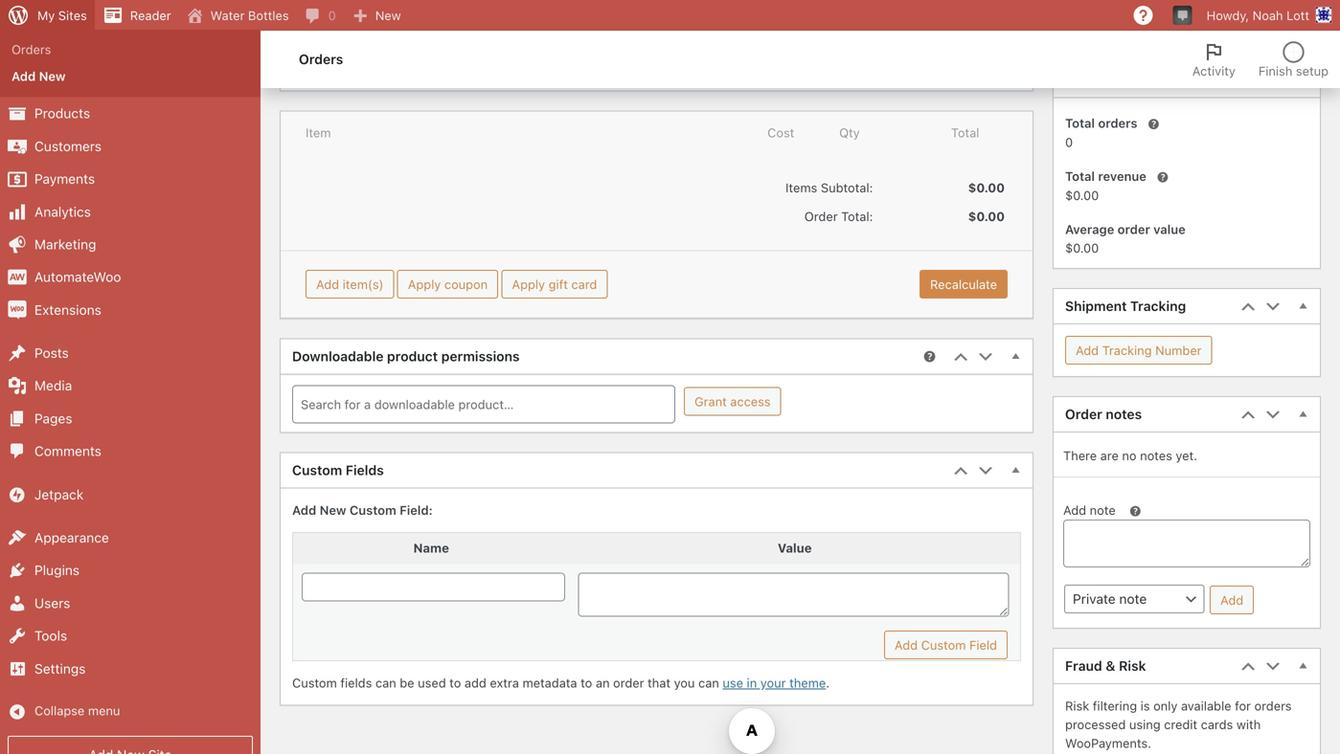 Task type: describe. For each thing, give the bounding box(es) containing it.
reader
[[130, 8, 171, 23]]

qty
[[839, 125, 860, 140]]

use in your theme link
[[723, 676, 826, 691]]

your
[[761, 676, 786, 691]]

add item(s) button
[[306, 270, 394, 299]]

add note
[[1063, 503, 1119, 518]]

my sites
[[37, 8, 87, 23]]

my
[[37, 8, 55, 23]]

2 orders link from the top
[[0, 36, 261, 63]]

new inside "toolbar" navigation
[[375, 8, 401, 23]]

order total:
[[805, 209, 873, 224]]

order for order total:
[[805, 209, 838, 224]]

order inside average order value $ 0.00
[[1118, 222, 1150, 236]]

using
[[1129, 718, 1161, 732]]

items subtotal:
[[786, 181, 873, 195]]

notification image
[[1175, 7, 1191, 22]]

0 link
[[297, 0, 344, 31]]

you
[[674, 676, 695, 691]]

total for total orders
[[1065, 116, 1095, 130]]

marketing link
[[0, 228, 261, 261]]

revenue
[[1098, 169, 1147, 183]]

2 to from the left
[[581, 676, 592, 691]]

custom fields can be used to add extra metadata to an order that you can use in your theme .
[[292, 676, 830, 691]]

extensions
[[34, 302, 101, 318]]

apply coupon
[[408, 277, 488, 292]]

fraud
[[1065, 659, 1102, 675]]

users link
[[0, 588, 261, 620]]

add button
[[1210, 586, 1254, 615]]

credit
[[1164, 718, 1198, 732]]

marketing
[[34, 237, 96, 252]]

howdy,
[[1207, 8, 1249, 23]]

1 to from the left
[[450, 676, 461, 691]]

add for add item(s)
[[316, 277, 339, 292]]

add for add new
[[11, 69, 36, 83]]

media link
[[0, 370, 261, 403]]

jetpack link
[[0, 479, 261, 512]]

setup
[[1296, 64, 1329, 78]]

metadata
[[523, 676, 577, 691]]

water bottles link
[[179, 0, 297, 31]]

analytics
[[34, 204, 91, 220]]

products link
[[0, 97, 261, 130]]

activity
[[1193, 64, 1236, 78]]

1 vertical spatial order
[[613, 676, 644, 691]]

Search for a downloadable product… text field
[[298, 391, 679, 418]]

risk filtering is only available for orders processed using credit cards with woopayments.
[[1065, 699, 1292, 751]]

payments
[[34, 171, 95, 187]]

plugins
[[34, 563, 80, 579]]

add item(s)
[[316, 277, 384, 292]]

order for order notes
[[1065, 407, 1103, 423]]

add for add
[[1221, 594, 1244, 608]]

apply for apply gift card
[[512, 277, 545, 292]]

processed
[[1065, 718, 1126, 732]]

item(s)
[[343, 277, 384, 292]]

my sites link
[[0, 0, 95, 31]]

lott
[[1287, 8, 1310, 23]]

collapse menu
[[34, 704, 120, 719]]

risk inside risk filtering is only available for orders processed using credit cards with woopayments.
[[1065, 699, 1090, 714]]

grant
[[695, 395, 727, 409]]

cards
[[1201, 718, 1233, 732]]

product
[[387, 349, 438, 365]]

extensions link
[[0, 294, 261, 327]]

for
[[1235, 699, 1251, 714]]

note: permissions for order items will automatically be granted when the order status changes to processing/completed. image
[[922, 349, 937, 365]]

recalculate
[[930, 277, 997, 292]]

0 inside 0 link
[[328, 8, 336, 23]]

value
[[1154, 222, 1186, 236]]

add for add note
[[1063, 503, 1087, 518]]

collapse menu button
[[0, 696, 261, 729]]

used
[[418, 676, 446, 691]]

tracking for add
[[1102, 343, 1152, 358]]

coupon
[[444, 277, 488, 292]]

tracking for shipment
[[1130, 299, 1186, 314]]

howdy, noah lott
[[1207, 8, 1310, 23]]

item
[[306, 125, 331, 140]]

&
[[1106, 659, 1116, 675]]

there
[[1063, 449, 1097, 463]]

total for total revenue
[[1065, 169, 1095, 183]]

downloadable product permissions
[[292, 349, 520, 365]]

recalculate button
[[920, 270, 1008, 299]]

apply for apply coupon
[[408, 277, 441, 292]]

comments
[[34, 444, 101, 460]]

users
[[34, 596, 70, 612]]

shipment
[[1065, 299, 1127, 314]]

extra
[[490, 676, 519, 691]]

1 vertical spatial 0
[[1065, 135, 1073, 149]]

0 vertical spatial notes
[[1106, 407, 1142, 423]]

appearance
[[34, 530, 109, 546]]

fields
[[340, 676, 372, 691]]

is
[[1141, 699, 1150, 714]]

toolbar navigation
[[0, 0, 1340, 34]]

tools
[[34, 629, 67, 644]]

card
[[571, 277, 597, 292]]

1 can from the left
[[375, 676, 396, 691]]

add new custom field:
[[292, 503, 433, 518]]

there are no notes yet.
[[1063, 449, 1198, 463]]

add a note for your reference, or add a customer note (the user will be notified). image
[[1128, 504, 1143, 520]]

field:
[[400, 503, 433, 518]]



Task type: vqa. For each thing, say whether or not it's contained in the screenshot.
Qty
yes



Task type: locate. For each thing, give the bounding box(es) containing it.
analytics link
[[0, 196, 261, 228]]

0 horizontal spatial can
[[375, 676, 396, 691]]

add tracking number
[[1076, 343, 1202, 358]]

value
[[778, 541, 812, 556]]

water bottles
[[210, 8, 289, 23]]

pages link
[[0, 403, 261, 436]]

products
[[34, 106, 90, 121]]

in
[[747, 676, 757, 691]]

settings
[[34, 661, 86, 677]]

orders right for
[[1255, 699, 1292, 714]]

0 vertical spatial new
[[375, 8, 401, 23]]

tab list containing activity
[[1181, 31, 1340, 88]]

finish setup
[[1259, 64, 1329, 78]]

2 vertical spatial custom
[[292, 676, 337, 691]]

orders
[[1098, 116, 1138, 130], [1255, 699, 1292, 714]]

cost
[[768, 125, 795, 140]]

grant access button
[[684, 388, 781, 416]]

total
[[1065, 116, 1095, 130], [951, 125, 980, 140], [1065, 169, 1095, 183]]

new for add new
[[39, 69, 66, 83]]

subtotal:
[[821, 181, 873, 195]]

order up there
[[1065, 407, 1103, 423]]

filtering
[[1093, 699, 1137, 714]]

0 vertical spatial order
[[1118, 222, 1150, 236]]

1 vertical spatial custom
[[350, 503, 396, 518]]

1 horizontal spatial can
[[698, 676, 719, 691]]

new for add new custom field:
[[320, 503, 346, 518]]

1 horizontal spatial orders
[[1255, 699, 1292, 714]]

name
[[413, 541, 449, 556]]

orders link down reader link
[[0, 36, 261, 63]]

that
[[648, 676, 671, 691]]

noah
[[1253, 8, 1283, 23]]

Value text field
[[578, 573, 1009, 618]]

custom for fields
[[292, 463, 342, 479]]

new right 0 link at the top left
[[375, 8, 401, 23]]

1 orders link from the top
[[0, 0, 261, 29]]

this is the customer lifetime value, or the total amount you have earned from this customer's orders. image
[[1155, 170, 1171, 185]]

1 vertical spatial order
[[1065, 407, 1103, 423]]

sites
[[58, 8, 87, 23]]

0 horizontal spatial 0
[[328, 8, 336, 23]]

0 horizontal spatial order
[[613, 676, 644, 691]]

total number of non-cancelled, non-failed orders for this customer, including the current one. image
[[1146, 117, 1162, 132]]

theme
[[790, 676, 826, 691]]

0
[[328, 8, 336, 23], [1065, 135, 1073, 149]]

to left an
[[581, 676, 592, 691]]

$ inside average order value $ 0.00
[[1065, 241, 1073, 255]]

yet.
[[1176, 449, 1198, 463]]

plugins link
[[0, 555, 261, 588]]

woopayments.
[[1065, 737, 1152, 751]]

apply left coupon
[[408, 277, 441, 292]]

automatewoo link
[[0, 261, 261, 294]]

1 vertical spatial new
[[39, 69, 66, 83]]

add down add note text box
[[1221, 594, 1244, 608]]

$ 0.00
[[968, 181, 1005, 195], [1065, 188, 1099, 202], [968, 209, 1005, 224]]

2 can from the left
[[698, 676, 719, 691]]

downloadable
[[292, 349, 384, 365]]

new up products
[[39, 69, 66, 83]]

0 horizontal spatial order
[[805, 209, 838, 224]]

1 apply from the left
[[408, 277, 441, 292]]

custom left the fields
[[292, 676, 337, 691]]

1 horizontal spatial 0
[[1065, 135, 1073, 149]]

apply gift card button
[[501, 270, 608, 299]]

shipment tracking
[[1065, 299, 1186, 314]]

add down 'shipment'
[[1076, 343, 1099, 358]]

add down custom fields
[[292, 503, 316, 518]]

apply left the gift
[[512, 277, 545, 292]]

1 horizontal spatial order
[[1065, 407, 1103, 423]]

custom for fields
[[292, 676, 337, 691]]

2 vertical spatial new
[[320, 503, 346, 518]]

0 horizontal spatial apply
[[408, 277, 441, 292]]

add for add tracking number
[[1076, 343, 1099, 358]]

orders link up add new link
[[0, 0, 261, 29]]

custom left fields
[[292, 463, 342, 479]]

items
[[786, 181, 818, 195]]

orders link
[[0, 0, 261, 29], [0, 36, 261, 63]]

pages
[[34, 411, 72, 427]]

0 left new link
[[328, 8, 336, 23]]

an
[[596, 676, 610, 691]]

total for total
[[951, 125, 980, 140]]

finish setup button
[[1247, 31, 1340, 88]]

can left use at the right of page
[[698, 676, 719, 691]]

can left be
[[375, 676, 396, 691]]

1 vertical spatial orders
[[1255, 699, 1292, 714]]

risk up processed
[[1065, 699, 1090, 714]]

new down custom fields
[[320, 503, 346, 518]]

risk right the &
[[1119, 659, 1146, 675]]

0 vertical spatial tracking
[[1130, 299, 1186, 314]]

1 horizontal spatial to
[[581, 676, 592, 691]]

permissions
[[441, 349, 520, 365]]

tracking
[[1130, 299, 1186, 314], [1102, 343, 1152, 358]]

1 horizontal spatial order
[[1118, 222, 1150, 236]]

notes
[[1106, 407, 1142, 423], [1140, 449, 1173, 463]]

are
[[1101, 449, 1119, 463]]

add tracking number button
[[1065, 336, 1212, 365]]

tab list
[[1181, 31, 1340, 88]]

fraud & risk
[[1065, 659, 1146, 675]]

0 horizontal spatial to
[[450, 676, 461, 691]]

order left value at the top right of page
[[1118, 222, 1150, 236]]

0 vertical spatial order
[[805, 209, 838, 224]]

new
[[375, 8, 401, 23], [39, 69, 66, 83], [320, 503, 346, 518]]

1 vertical spatial tracking
[[1102, 343, 1152, 358]]

note
[[1090, 503, 1116, 518]]

number
[[1156, 343, 1202, 358]]

1 horizontal spatial apply
[[512, 277, 545, 292]]

grant access
[[695, 395, 771, 409]]

customer
[[1065, 72, 1129, 88]]

Add note text field
[[1063, 520, 1311, 568]]

customers
[[34, 138, 102, 154]]

$ 0.00 for items subtotal:
[[968, 181, 1005, 195]]

2 horizontal spatial new
[[375, 8, 401, 23]]

apply coupon button
[[397, 270, 498, 299]]

1 vertical spatial risk
[[1065, 699, 1090, 714]]

2 apply from the left
[[512, 277, 545, 292]]

1 vertical spatial notes
[[1140, 449, 1173, 463]]

0 vertical spatial risk
[[1119, 659, 1146, 675]]

0.00
[[977, 181, 1005, 195], [1073, 188, 1099, 202], [977, 209, 1005, 224], [1073, 241, 1099, 255]]

0 vertical spatial 0
[[328, 8, 336, 23]]

tracking down shipment tracking
[[1102, 343, 1152, 358]]

add
[[465, 676, 487, 691]]

tracking inside button
[[1102, 343, 1152, 358]]

tracking up add tracking number
[[1130, 299, 1186, 314]]

orders inside risk filtering is only available for orders processed using credit cards with woopayments.
[[1255, 699, 1292, 714]]

menu
[[88, 704, 120, 719]]

appearance link
[[0, 522, 261, 555]]

fields
[[346, 463, 384, 479]]

0 vertical spatial orders link
[[0, 0, 261, 29]]

.
[[826, 676, 830, 691]]

can
[[375, 676, 396, 691], [698, 676, 719, 691]]

1 horizontal spatial risk
[[1119, 659, 1146, 675]]

to left add
[[450, 676, 461, 691]]

apply inside apply gift card button
[[512, 277, 545, 292]]

add left item(s)
[[316, 277, 339, 292]]

custom down fields
[[350, 503, 396, 518]]

reader link
[[95, 0, 179, 31]]

$
[[968, 181, 977, 195], [1065, 188, 1073, 202], [968, 209, 977, 224], [1065, 241, 1073, 255]]

$ 0.00 for order total:
[[968, 209, 1005, 224]]

0 vertical spatial orders
[[1098, 116, 1138, 130]]

None text field
[[302, 573, 565, 602]]

new link
[[344, 0, 409, 31]]

add left note
[[1063, 503, 1087, 518]]

1 vertical spatial orders link
[[0, 36, 261, 63]]

with
[[1237, 718, 1261, 732]]

order down items subtotal:
[[805, 209, 838, 224]]

custom fields
[[292, 463, 384, 479]]

0 down total orders
[[1065, 135, 1073, 149]]

0.00 inside average order value $ 0.00
[[1073, 241, 1099, 255]]

None submit
[[884, 631, 1008, 660]]

0 horizontal spatial new
[[39, 69, 66, 83]]

0 horizontal spatial orders
[[1098, 116, 1138, 130]]

automatewoo
[[34, 269, 121, 285]]

customer history
[[1065, 72, 1177, 88]]

add for add new custom field:
[[292, 503, 316, 518]]

0 vertical spatial custom
[[292, 463, 342, 479]]

notes up no
[[1106, 407, 1142, 423]]

notes right no
[[1140, 449, 1173, 463]]

apply inside apply coupon button
[[408, 277, 441, 292]]

bottles
[[248, 8, 289, 23]]

available
[[1181, 699, 1232, 714]]

add up products
[[11, 69, 36, 83]]

average order value $ 0.00
[[1065, 222, 1186, 255]]

orders left total number of non-cancelled, non-failed orders for this customer, including the current one. icon
[[1098, 116, 1138, 130]]

add new link
[[0, 63, 261, 90]]

order right an
[[613, 676, 644, 691]]

1 horizontal spatial new
[[320, 503, 346, 518]]

0 horizontal spatial risk
[[1065, 699, 1090, 714]]

custom
[[292, 463, 342, 479], [350, 503, 396, 518], [292, 676, 337, 691]]

be
[[400, 676, 414, 691]]

activity button
[[1181, 31, 1247, 88]]

order notes
[[1065, 407, 1142, 423]]

history
[[1132, 72, 1177, 88]]



